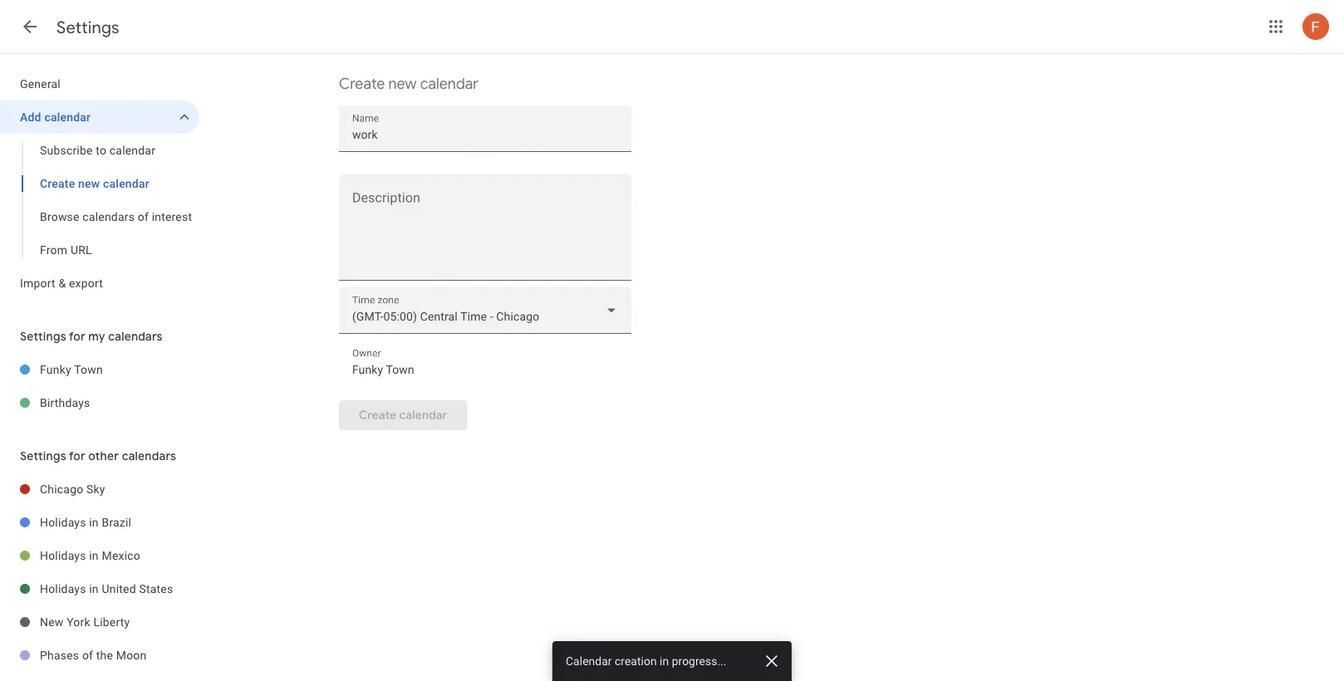 Task type: describe. For each thing, give the bounding box(es) containing it.
settings for settings for other calendars
[[20, 449, 66, 464]]

0 vertical spatial of
[[138, 210, 149, 223]]

calendar creation in progress...
[[566, 654, 726, 668]]

settings for other calendars
[[20, 449, 176, 464]]

settings for my calendars tree
[[0, 353, 199, 420]]

york
[[67, 615, 90, 629]]

funky
[[40, 363, 71, 376]]

browse
[[40, 210, 79, 223]]

calendar
[[566, 654, 612, 668]]

new york liberty link
[[40, 606, 199, 639]]

other
[[88, 449, 119, 464]]

sky
[[86, 482, 105, 496]]

moon
[[116, 648, 147, 662]]

holidays in united states tree item
[[0, 572, 199, 606]]

add calendar tree item
[[0, 101, 199, 134]]

subscribe
[[40, 143, 93, 157]]

to
[[96, 143, 106, 157]]

holidays in mexico
[[40, 549, 140, 562]]

browse calendars of interest
[[40, 210, 192, 223]]

new
[[40, 615, 64, 629]]

holidays in brazil tree item
[[0, 506, 199, 539]]

of inside tree item
[[82, 648, 93, 662]]

create new calendar inside tree
[[40, 177, 149, 190]]

birthdays tree item
[[0, 386, 199, 420]]

brazil
[[102, 515, 131, 529]]

for for other
[[69, 449, 85, 464]]

in for brazil
[[89, 515, 99, 529]]

united
[[102, 582, 136, 596]]

creation
[[615, 654, 657, 668]]

town
[[74, 363, 103, 376]]

holidays in brazil link
[[40, 506, 199, 539]]

interest
[[152, 210, 192, 223]]

calendars inside tree
[[83, 210, 135, 223]]

1 horizontal spatial create
[[339, 74, 385, 93]]

liberty
[[93, 615, 130, 629]]

mexico
[[102, 549, 140, 562]]

create inside tree
[[40, 177, 75, 190]]

chicago sky tree item
[[0, 473, 199, 506]]

&
[[59, 276, 66, 290]]

tree containing general
[[0, 67, 199, 300]]

progress...
[[672, 654, 726, 668]]

go back image
[[20, 17, 40, 37]]

new york liberty
[[40, 615, 130, 629]]

group containing subscribe to calendar
[[0, 134, 199, 267]]

phases of the moon tree item
[[0, 639, 199, 672]]

phases
[[40, 648, 79, 662]]

0 vertical spatial new
[[388, 74, 417, 93]]

from
[[40, 243, 67, 257]]

holidays in mexico link
[[40, 539, 199, 572]]



Task type: locate. For each thing, give the bounding box(es) containing it.
for
[[69, 329, 85, 344], [69, 449, 85, 464]]

general
[[20, 77, 61, 91]]

group
[[0, 134, 199, 267]]

my
[[88, 329, 105, 344]]

of
[[138, 210, 149, 223], [82, 648, 93, 662]]

3 holidays from the top
[[40, 582, 86, 596]]

2 vertical spatial calendars
[[122, 449, 176, 464]]

1 vertical spatial create new calendar
[[40, 177, 149, 190]]

calendar inside tree item
[[44, 110, 91, 124]]

phases of the moon link
[[40, 639, 199, 672]]

of left "interest" on the top left of the page
[[138, 210, 149, 223]]

holidays inside holidays in brazil link
[[40, 515, 86, 529]]

in for mexico
[[89, 549, 99, 562]]

in
[[89, 515, 99, 529], [89, 549, 99, 562], [89, 582, 99, 596], [660, 654, 669, 668]]

create new calendar
[[339, 74, 478, 93], [40, 177, 149, 190]]

holidays in brazil
[[40, 515, 131, 529]]

for left my
[[69, 329, 85, 344]]

settings
[[56, 17, 119, 38], [20, 329, 66, 344], [20, 449, 66, 464]]

calendars for my
[[108, 329, 163, 344]]

1 vertical spatial settings
[[20, 329, 66, 344]]

calendars up chicago sky link
[[122, 449, 176, 464]]

holidays down holidays in brazil
[[40, 549, 86, 562]]

subscribe to calendar
[[40, 143, 155, 157]]

1 vertical spatial for
[[69, 449, 85, 464]]

0 vertical spatial calendars
[[83, 210, 135, 223]]

the
[[96, 648, 113, 662]]

new
[[388, 74, 417, 93], [78, 177, 100, 190]]

calendars up url
[[83, 210, 135, 223]]

0 horizontal spatial create new calendar
[[40, 177, 149, 190]]

states
[[139, 582, 173, 596]]

funky town tree item
[[0, 353, 199, 386]]

holidays in mexico tree item
[[0, 539, 199, 572]]

2 for from the top
[[69, 449, 85, 464]]

settings for settings for my calendars
[[20, 329, 66, 344]]

calendars right my
[[108, 329, 163, 344]]

0 horizontal spatial new
[[78, 177, 100, 190]]

settings up chicago
[[20, 449, 66, 464]]

1 holidays from the top
[[40, 515, 86, 529]]

birthdays link
[[40, 386, 199, 420]]

calendar
[[420, 74, 478, 93], [44, 110, 91, 124], [109, 143, 155, 157], [103, 177, 149, 190]]

in left the united
[[89, 582, 99, 596]]

calendars for other
[[122, 449, 176, 464]]

holidays
[[40, 515, 86, 529], [40, 549, 86, 562], [40, 582, 86, 596]]

in inside "tree item"
[[89, 515, 99, 529]]

add
[[20, 110, 41, 124]]

calendars
[[83, 210, 135, 223], [108, 329, 163, 344], [122, 449, 176, 464]]

in left mexico
[[89, 549, 99, 562]]

1 vertical spatial create
[[40, 177, 75, 190]]

2 vertical spatial settings
[[20, 449, 66, 464]]

in for united
[[89, 582, 99, 596]]

for for my
[[69, 329, 85, 344]]

chicago sky link
[[40, 473, 199, 506]]

from url
[[40, 243, 92, 257]]

settings for other calendars tree
[[0, 473, 199, 672]]

holidays for holidays in united states
[[40, 582, 86, 596]]

2 holidays from the top
[[40, 549, 86, 562]]

new york liberty tree item
[[0, 606, 199, 639]]

1 for from the top
[[69, 329, 85, 344]]

None text field
[[339, 194, 631, 273]]

birthdays
[[40, 396, 90, 410]]

new inside tree
[[78, 177, 100, 190]]

in inside 'tree item'
[[89, 582, 99, 596]]

settings for my calendars
[[20, 329, 163, 344]]

holidays in united states link
[[40, 572, 199, 606]]

0 vertical spatial for
[[69, 329, 85, 344]]

in left brazil
[[89, 515, 99, 529]]

create
[[339, 74, 385, 93], [40, 177, 75, 190]]

settings right go back icon
[[56, 17, 119, 38]]

import & export
[[20, 276, 103, 290]]

holidays for holidays in mexico
[[40, 549, 86, 562]]

None field
[[339, 287, 631, 334]]

for left other on the left bottom
[[69, 449, 85, 464]]

2 vertical spatial holidays
[[40, 582, 86, 596]]

in inside tree item
[[89, 549, 99, 562]]

1 horizontal spatial new
[[388, 74, 417, 93]]

tree
[[0, 67, 199, 300]]

add calendar
[[20, 110, 91, 124]]

1 vertical spatial holidays
[[40, 549, 86, 562]]

chicago
[[40, 482, 83, 496]]

0 horizontal spatial of
[[82, 648, 93, 662]]

funky town
[[40, 363, 103, 376]]

0 horizontal spatial create
[[40, 177, 75, 190]]

holidays inside 'holidays in mexico' link
[[40, 549, 86, 562]]

holidays up new
[[40, 582, 86, 596]]

holidays down chicago
[[40, 515, 86, 529]]

0 vertical spatial holidays
[[40, 515, 86, 529]]

export
[[69, 276, 103, 290]]

holidays for holidays in brazil
[[40, 515, 86, 529]]

1 horizontal spatial of
[[138, 210, 149, 223]]

holidays inside holidays in united states link
[[40, 582, 86, 596]]

import
[[20, 276, 55, 290]]

1 vertical spatial new
[[78, 177, 100, 190]]

0 vertical spatial settings
[[56, 17, 119, 38]]

settings up funky
[[20, 329, 66, 344]]

url
[[71, 243, 92, 257]]

chicago sky
[[40, 482, 105, 496]]

0 vertical spatial create
[[339, 74, 385, 93]]

in right creation
[[660, 654, 669, 668]]

holidays in united states
[[40, 582, 173, 596]]

1 horizontal spatial create new calendar
[[339, 74, 478, 93]]

settings for settings
[[56, 17, 119, 38]]

phases of the moon
[[40, 648, 147, 662]]

of left the
[[82, 648, 93, 662]]

0 vertical spatial create new calendar
[[339, 74, 478, 93]]

settings heading
[[56, 17, 119, 38]]

1 vertical spatial of
[[82, 648, 93, 662]]

1 vertical spatial calendars
[[108, 329, 163, 344]]

None text field
[[352, 123, 618, 146], [352, 358, 618, 382], [352, 123, 618, 146], [352, 358, 618, 382]]



Task type: vqa. For each thing, say whether or not it's contained in the screenshot.
9th pm from the top of the grid containing 29
no



